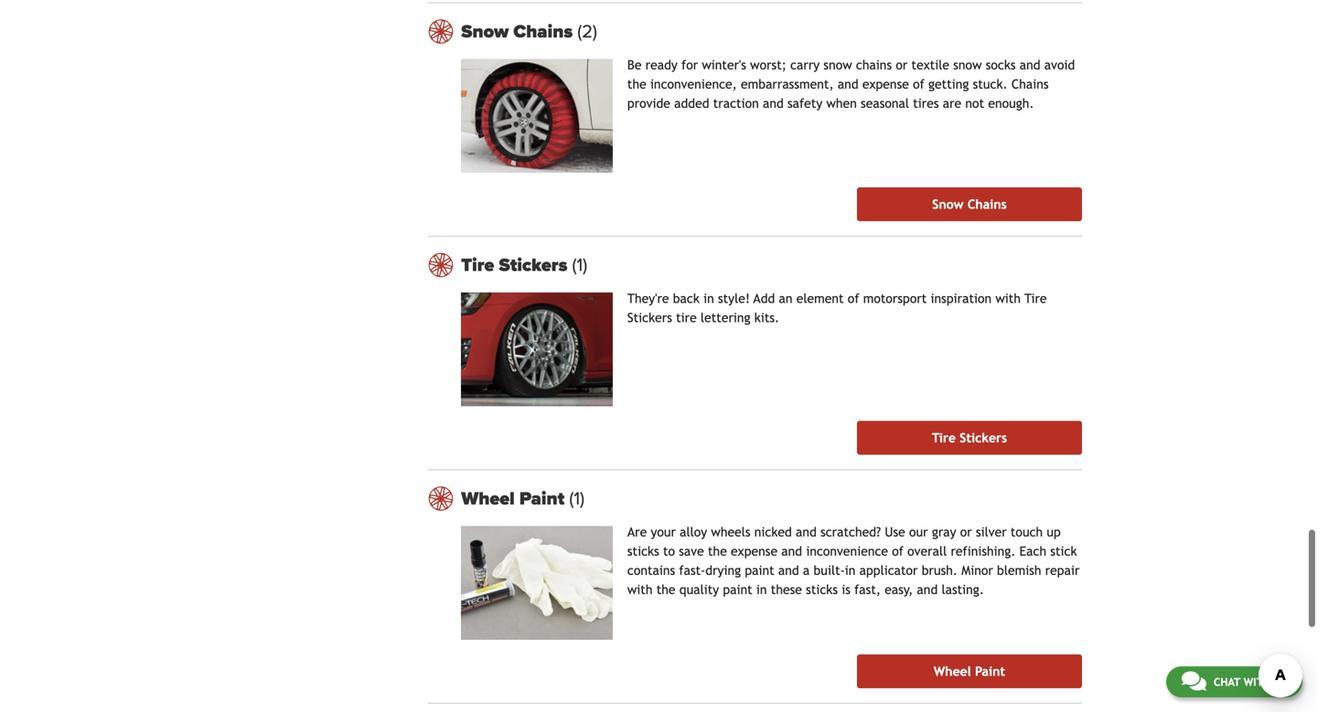 Task type: describe. For each thing, give the bounding box(es) containing it.
ready
[[645, 58, 678, 72]]

and down nicked
[[781, 544, 802, 559]]

snow chains for topmost snow chains link
[[461, 21, 577, 43]]

for
[[681, 58, 698, 72]]

1 horizontal spatial the
[[657, 583, 676, 597]]

0 horizontal spatial stickers
[[499, 254, 567, 276]]

or inside are your alloy wheels nicked and scratched? use our gray or silver touch up sticks to save the expense and inconvenience of overall refinishing. each stick contains fast-drying paint and a built-in applicator brush. minor blemish repair with the quality paint in these sticks is fast, easy, and lasting.
[[960, 525, 972, 540]]

gray
[[932, 525, 956, 540]]

0 vertical spatial wheel paint
[[461, 488, 569, 510]]

wheel for the bottom wheel paint link
[[934, 664, 971, 679]]

1 vertical spatial snow chains link
[[857, 188, 1082, 221]]

minor
[[962, 563, 993, 578]]

wheel for topmost wheel paint link
[[461, 488, 515, 510]]

easy,
[[885, 583, 913, 597]]

chains for topmost snow chains link
[[513, 21, 573, 43]]

touch
[[1011, 525, 1043, 540]]

lasting.
[[942, 583, 984, 597]]

1 snow from the left
[[824, 58, 852, 72]]

1 vertical spatial sticks
[[806, 583, 838, 597]]

with inside they're back in style! add an element of motorsport inspiration with tire stickers tire lettering kits.
[[996, 291, 1021, 306]]

add
[[754, 291, 775, 306]]

alloy
[[680, 525, 707, 540]]

enough.
[[988, 96, 1034, 111]]

and up when at the top right of page
[[838, 77, 859, 92]]

stuck.
[[973, 77, 1008, 92]]

0 horizontal spatial tire
[[461, 254, 494, 276]]

safety
[[788, 96, 823, 111]]

0 horizontal spatial tire stickers
[[461, 254, 572, 276]]

these
[[771, 583, 802, 597]]

refinishing.
[[951, 544, 1016, 559]]

chains for the bottom snow chains link
[[968, 197, 1007, 212]]

avoid
[[1044, 58, 1075, 72]]

applicator
[[859, 563, 918, 578]]

1 horizontal spatial tire
[[932, 431, 956, 445]]

inconvenience
[[806, 544, 888, 559]]

2 vertical spatial stickers
[[960, 431, 1007, 445]]

each
[[1020, 544, 1047, 559]]

they're
[[627, 291, 669, 306]]

snow for the bottom snow chains link
[[932, 197, 964, 212]]

1 vertical spatial paint
[[723, 583, 753, 597]]

chat with us
[[1214, 676, 1287, 689]]

1 vertical spatial wheel paint link
[[857, 655, 1082, 689]]

with inside are your alloy wheels nicked and scratched? use our gray or silver touch up sticks to save the expense and inconvenience of overall refinishing. each stick contains fast-drying paint and a built-in applicator brush. minor blemish repair with the quality paint in these sticks is fast, easy, and lasting.
[[627, 583, 653, 597]]

and left the a
[[778, 563, 799, 578]]

2 horizontal spatial the
[[708, 544, 727, 559]]

tires
[[913, 96, 939, 111]]

chat
[[1214, 676, 1240, 689]]

be ready for winter's worst; carry snow chains or textile snow socks and avoid the inconvenience, embarrassment, and expense of getting stuck. chains provide added traction and safety when seasonal tires are not enough.
[[627, 58, 1075, 111]]

2 snow from the left
[[953, 58, 982, 72]]

chains
[[856, 58, 892, 72]]

wheel paint thumbnail image image
[[461, 526, 613, 640]]

and down brush.
[[917, 583, 938, 597]]

brush.
[[922, 563, 958, 578]]

textile
[[912, 58, 949, 72]]

carry
[[790, 58, 820, 72]]

0 vertical spatial snow chains link
[[461, 21, 1082, 43]]

kits.
[[754, 311, 780, 325]]

worst;
[[750, 58, 787, 72]]

back
[[673, 291, 700, 306]]

0 vertical spatial sticks
[[627, 544, 659, 559]]

nicked
[[754, 525, 792, 540]]

element
[[796, 291, 844, 306]]

in inside they're back in style! add an element of motorsport inspiration with tire stickers tire lettering kits.
[[704, 291, 714, 306]]

2 horizontal spatial with
[[1244, 676, 1271, 689]]

repair
[[1045, 563, 1080, 578]]

inspiration
[[931, 291, 992, 306]]

snow for topmost snow chains link
[[461, 21, 509, 43]]

save
[[679, 544, 704, 559]]

blemish
[[997, 563, 1041, 578]]

be
[[627, 58, 642, 72]]

1 horizontal spatial paint
[[975, 664, 1005, 679]]

your
[[651, 525, 676, 540]]

2 horizontal spatial in
[[845, 563, 856, 578]]



Task type: vqa. For each thing, say whether or not it's contained in the screenshot.
kits.
yes



Task type: locate. For each thing, give the bounding box(es) containing it.
and down the embarrassment,
[[763, 96, 784, 111]]

getting
[[928, 77, 969, 92]]

0 vertical spatial wheel paint link
[[461, 488, 1082, 510]]

1 horizontal spatial chains
[[968, 197, 1007, 212]]

in down inconvenience
[[845, 563, 856, 578]]

are your alloy wheels nicked and scratched? use our gray or silver touch up sticks to save the expense and inconvenience of overall refinishing. each stick contains fast-drying paint and a built-in applicator brush. minor blemish repair with the quality paint in these sticks is fast, easy, and lasting.
[[627, 525, 1080, 597]]

1 horizontal spatial sticks
[[806, 583, 838, 597]]

expense for wheel paint
[[731, 544, 778, 559]]

2 vertical spatial with
[[1244, 676, 1271, 689]]

paint down drying
[[723, 583, 753, 597]]

of right element
[[848, 291, 859, 306]]

fast-
[[679, 563, 706, 578]]

overall
[[908, 544, 947, 559]]

snow
[[461, 21, 509, 43], [932, 197, 964, 212]]

lettering
[[701, 311, 751, 325]]

0 vertical spatial the
[[627, 77, 646, 92]]

sticks down the are
[[627, 544, 659, 559]]

chains
[[513, 21, 573, 43], [1012, 77, 1049, 92], [968, 197, 1007, 212]]

1 vertical spatial wheel
[[934, 664, 971, 679]]

the inside be ready for winter's worst; carry snow chains or textile snow socks and avoid the inconvenience, embarrassment, and expense of getting stuck. chains provide added traction and safety when seasonal tires are not enough.
[[627, 77, 646, 92]]

stickers inside they're back in style! add an element of motorsport inspiration with tire stickers tire lettering kits.
[[627, 311, 672, 325]]

of inside are your alloy wheels nicked and scratched? use our gray or silver touch up sticks to save the expense and inconvenience of overall refinishing. each stick contains fast-drying paint and a built-in applicator brush. minor blemish repair with the quality paint in these sticks is fast, easy, and lasting.
[[892, 544, 904, 559]]

quality
[[679, 583, 719, 597]]

the up drying
[[708, 544, 727, 559]]

expense down nicked
[[731, 544, 778, 559]]

tire stickers link
[[461, 254, 1082, 276], [857, 421, 1082, 455]]

1 vertical spatial tire stickers link
[[857, 421, 1082, 455]]

drying
[[706, 563, 741, 578]]

with right inspiration
[[996, 291, 1021, 306]]

or right the gray
[[960, 525, 972, 540]]

0 horizontal spatial snow
[[824, 58, 852, 72]]

tire
[[676, 311, 697, 325]]

1 horizontal spatial snow chains
[[932, 197, 1007, 212]]

seasonal
[[861, 96, 909, 111]]

tire inside they're back in style! add an element of motorsport inspiration with tire stickers tire lettering kits.
[[1025, 291, 1047, 306]]

1 vertical spatial expense
[[731, 544, 778, 559]]

expense
[[862, 77, 909, 92], [731, 544, 778, 559]]

when
[[826, 96, 857, 111]]

of up tires
[[913, 77, 925, 92]]

to
[[663, 544, 675, 559]]

they're back in style! add an element of motorsport inspiration with tire stickers tire lettering kits.
[[627, 291, 1047, 325]]

2 horizontal spatial stickers
[[960, 431, 1007, 445]]

1 horizontal spatial wheel
[[934, 664, 971, 679]]

in left these at right bottom
[[756, 583, 767, 597]]

of inside they're back in style! add an element of motorsport inspiration with tire stickers tire lettering kits.
[[848, 291, 859, 306]]

sticks
[[627, 544, 659, 559], [806, 583, 838, 597]]

snow chains thumbnail image image
[[461, 59, 613, 173]]

an
[[779, 291, 793, 306]]

2 vertical spatial tire
[[932, 431, 956, 445]]

or inside be ready for winter's worst; carry snow chains or textile snow socks and avoid the inconvenience, embarrassment, and expense of getting stuck. chains provide added traction and safety when seasonal tires are not enough.
[[896, 58, 908, 72]]

expense up seasonal
[[862, 77, 909, 92]]

and right nicked
[[796, 525, 817, 540]]

of inside be ready for winter's worst; carry snow chains or textile snow socks and avoid the inconvenience, embarrassment, and expense of getting stuck. chains provide added traction and safety when seasonal tires are not enough.
[[913, 77, 925, 92]]

stick
[[1050, 544, 1077, 559]]

0 vertical spatial in
[[704, 291, 714, 306]]

1 vertical spatial wheel paint
[[934, 664, 1005, 679]]

traction
[[713, 96, 759, 111]]

or
[[896, 58, 908, 72], [960, 525, 972, 540]]

0 vertical spatial expense
[[862, 77, 909, 92]]

embarrassment,
[[741, 77, 834, 92]]

wheels
[[711, 525, 751, 540]]

provide
[[627, 96, 670, 111]]

use
[[885, 525, 905, 540]]

0 horizontal spatial with
[[627, 583, 653, 597]]

0 vertical spatial of
[[913, 77, 925, 92]]

1 horizontal spatial snow
[[953, 58, 982, 72]]

1 vertical spatial the
[[708, 544, 727, 559]]

stickers
[[499, 254, 567, 276], [627, 311, 672, 325], [960, 431, 1007, 445]]

0 horizontal spatial snow chains
[[461, 21, 577, 43]]

1 horizontal spatial stickers
[[627, 311, 672, 325]]

2 horizontal spatial of
[[913, 77, 925, 92]]

with down contains at bottom
[[627, 583, 653, 597]]

1 horizontal spatial or
[[960, 525, 972, 540]]

1 horizontal spatial wheel paint
[[934, 664, 1005, 679]]

1 vertical spatial stickers
[[627, 311, 672, 325]]

wheel paint up wheel paint thumbnail image on the bottom of the page
[[461, 488, 569, 510]]

tire stickers thumbnail image image
[[461, 293, 613, 407]]

0 horizontal spatial paint
[[519, 488, 565, 510]]

our
[[909, 525, 928, 540]]

1 vertical spatial snow
[[932, 197, 964, 212]]

wheel paint link down the lasting.
[[857, 655, 1082, 689]]

0 vertical spatial stickers
[[499, 254, 567, 276]]

sticks down built-
[[806, 583, 838, 597]]

2 horizontal spatial tire
[[1025, 291, 1047, 306]]

not
[[965, 96, 984, 111]]

1 vertical spatial paint
[[975, 664, 1005, 679]]

1 horizontal spatial with
[[996, 291, 1021, 306]]

with left us
[[1244, 676, 1271, 689]]

added
[[674, 96, 709, 111]]

of
[[913, 77, 925, 92], [848, 291, 859, 306], [892, 544, 904, 559]]

0 horizontal spatial chains
[[513, 21, 573, 43]]

scratched?
[[821, 525, 881, 540]]

paint down the lasting.
[[975, 664, 1005, 679]]

the down contains at bottom
[[657, 583, 676, 597]]

paint up these at right bottom
[[745, 563, 774, 578]]

0 vertical spatial tire
[[461, 254, 494, 276]]

0 vertical spatial wheel
[[461, 488, 515, 510]]

0 vertical spatial with
[[996, 291, 1021, 306]]

in right back
[[704, 291, 714, 306]]

up
[[1047, 525, 1061, 540]]

0 horizontal spatial sticks
[[627, 544, 659, 559]]

snow chains link
[[461, 21, 1082, 43], [857, 188, 1082, 221]]

inconvenience,
[[650, 77, 737, 92]]

1 vertical spatial snow chains
[[932, 197, 1007, 212]]

0 vertical spatial paint
[[745, 563, 774, 578]]

silver
[[976, 525, 1007, 540]]

1 vertical spatial in
[[845, 563, 856, 578]]

2 vertical spatial the
[[657, 583, 676, 597]]

0 vertical spatial paint
[[519, 488, 565, 510]]

in
[[704, 291, 714, 306], [845, 563, 856, 578], [756, 583, 767, 597]]

tire stickers
[[461, 254, 572, 276], [932, 431, 1007, 445]]

1 horizontal spatial expense
[[862, 77, 909, 92]]

0 horizontal spatial in
[[704, 291, 714, 306]]

0 horizontal spatial the
[[627, 77, 646, 92]]

1 vertical spatial or
[[960, 525, 972, 540]]

chains inside be ready for winter's worst; carry snow chains or textile snow socks and avoid the inconvenience, embarrassment, and expense of getting stuck. chains provide added traction and safety when seasonal tires are not enough.
[[1012, 77, 1049, 92]]

fast,
[[854, 583, 881, 597]]

wheel paint down the lasting.
[[934, 664, 1005, 679]]

0 horizontal spatial expense
[[731, 544, 778, 559]]

0 horizontal spatial wheel paint
[[461, 488, 569, 510]]

0 vertical spatial chains
[[513, 21, 573, 43]]

built-
[[814, 563, 845, 578]]

snow up getting
[[953, 58, 982, 72]]

1 vertical spatial of
[[848, 291, 859, 306]]

1 horizontal spatial of
[[892, 544, 904, 559]]

the
[[627, 77, 646, 92], [708, 544, 727, 559], [657, 583, 676, 597]]

chat with us link
[[1166, 667, 1303, 698]]

0 vertical spatial tire stickers
[[461, 254, 572, 276]]

0 horizontal spatial wheel
[[461, 488, 515, 510]]

2 horizontal spatial chains
[[1012, 77, 1049, 92]]

0 horizontal spatial snow
[[461, 21, 509, 43]]

paint
[[519, 488, 565, 510], [975, 664, 1005, 679]]

expense for snow chains
[[862, 77, 909, 92]]

0 vertical spatial or
[[896, 58, 908, 72]]

1 horizontal spatial in
[[756, 583, 767, 597]]

2 vertical spatial of
[[892, 544, 904, 559]]

1 vertical spatial with
[[627, 583, 653, 597]]

snow chains
[[461, 21, 577, 43], [932, 197, 1007, 212]]

expense inside be ready for winter's worst; carry snow chains or textile snow socks and avoid the inconvenience, embarrassment, and expense of getting stuck. chains provide added traction and safety when seasonal tires are not enough.
[[862, 77, 909, 92]]

are
[[627, 525, 647, 540]]

0 horizontal spatial of
[[848, 291, 859, 306]]

are
[[943, 96, 962, 111]]

is
[[842, 583, 851, 597]]

and right socks
[[1020, 58, 1041, 72]]

tire
[[461, 254, 494, 276], [1025, 291, 1047, 306], [932, 431, 956, 445]]

socks
[[986, 58, 1016, 72]]

snow
[[824, 58, 852, 72], [953, 58, 982, 72]]

0 horizontal spatial or
[[896, 58, 908, 72]]

snow chains for the bottom snow chains link
[[932, 197, 1007, 212]]

of down use at the right of page
[[892, 544, 904, 559]]

with
[[996, 291, 1021, 306], [627, 583, 653, 597], [1244, 676, 1271, 689]]

or right chains
[[896, 58, 908, 72]]

snow right 'carry'
[[824, 58, 852, 72]]

expense inside are your alloy wheels nicked and scratched? use our gray or silver touch up sticks to save the expense and inconvenience of overall refinishing. each stick contains fast-drying paint and a built-in applicator brush. minor blemish repair with the quality paint in these sticks is fast, easy, and lasting.
[[731, 544, 778, 559]]

wheel
[[461, 488, 515, 510], [934, 664, 971, 679]]

1 horizontal spatial tire stickers
[[932, 431, 1007, 445]]

0 vertical spatial tire stickers link
[[461, 254, 1082, 276]]

2 vertical spatial in
[[756, 583, 767, 597]]

0 vertical spatial snow chains
[[461, 21, 577, 43]]

style!
[[718, 291, 750, 306]]

1 horizontal spatial snow
[[932, 197, 964, 212]]

a
[[803, 563, 810, 578]]

and
[[1020, 58, 1041, 72], [838, 77, 859, 92], [763, 96, 784, 111], [796, 525, 817, 540], [781, 544, 802, 559], [778, 563, 799, 578], [917, 583, 938, 597]]

1 vertical spatial tire
[[1025, 291, 1047, 306]]

winter's
[[702, 58, 746, 72]]

paint
[[745, 563, 774, 578], [723, 583, 753, 597]]

2 vertical spatial chains
[[968, 197, 1007, 212]]

contains
[[627, 563, 675, 578]]

comments image
[[1182, 670, 1206, 692]]

wheel paint
[[461, 488, 569, 510], [934, 664, 1005, 679]]

motorsport
[[863, 291, 927, 306]]

1 vertical spatial tire stickers
[[932, 431, 1007, 445]]

us
[[1274, 676, 1287, 689]]

wheel paint link up nicked
[[461, 488, 1082, 510]]

0 vertical spatial snow
[[461, 21, 509, 43]]

1 vertical spatial chains
[[1012, 77, 1049, 92]]

the down "be"
[[627, 77, 646, 92]]

paint up wheel paint thumbnail image on the bottom of the page
[[519, 488, 565, 510]]

wheel paint link
[[461, 488, 1082, 510], [857, 655, 1082, 689]]



